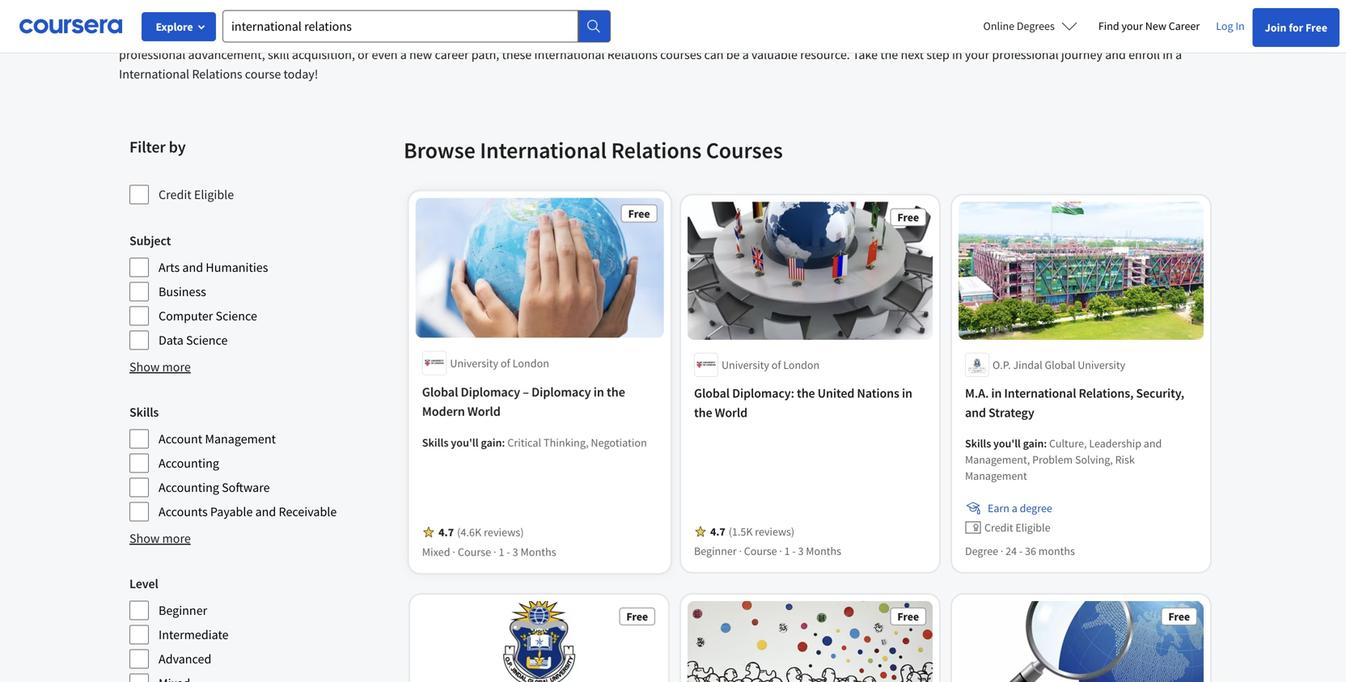 Task type: describe. For each thing, give the bounding box(es) containing it.
3 for (4.6k reviews)
[[512, 544, 518, 558]]

risk
[[1115, 452, 1135, 467]]

4.7 (1.5k reviews)
[[710, 524, 795, 539]]

you'll for critical thinking, negotiation
[[451, 436, 479, 451]]

starting
[[226, 8, 268, 24]]

whether
[[119, 8, 165, 24]]

2 diplomacy from the left
[[531, 385, 590, 401]]

training
[[502, 27, 544, 43]]

london for the
[[783, 358, 820, 372]]

filter
[[129, 137, 166, 157]]

receivable
[[279, 504, 337, 520]]

0 vertical spatial credit eligible
[[159, 186, 234, 203]]

of for global diplomacy: the united nations in the world
[[772, 358, 781, 372]]

months
[[1039, 544, 1075, 558]]

in inside global diplomacy – diplomacy in the modern world
[[592, 385, 603, 401]]

1 horizontal spatial for
[[1289, 20, 1304, 35]]

1 professional from the left
[[119, 47, 186, 63]]

accounting for accounting software
[[159, 479, 219, 496]]

reviews) for (4.6k reviews)
[[484, 524, 524, 539]]

growth
[[850, 27, 889, 43]]

browse
[[404, 136, 476, 164]]

skills you'll gain :
[[965, 436, 1049, 451]]

join for free link
[[1253, 8, 1340, 47]]

in inside global diplomacy: the united nations in the world
[[902, 385, 913, 401]]

some
[[377, 8, 406, 24]]

1 vertical spatial credit
[[985, 520, 1013, 535]]

gain for critical thinking, negotiation
[[481, 436, 502, 451]]

you're
[[167, 8, 201, 24]]

2 professional from the left
[[992, 47, 1059, 63]]

level group
[[129, 574, 394, 682]]

3 university from the left
[[1078, 358, 1126, 372]]

course for (4.6k
[[458, 544, 491, 558]]

have
[[348, 8, 374, 24]]

humanities
[[206, 259, 268, 275]]

individual
[[653, 27, 707, 43]]

needs.
[[839, 8, 875, 24]]

months for mixed · course · 1 - 3 months
[[520, 544, 556, 558]]

path,
[[471, 47, 499, 63]]

the inside global diplomacy – diplomacy in the modern world
[[605, 385, 624, 401]]

account
[[159, 431, 202, 447]]

data
[[159, 332, 184, 348]]

reviews) for (1.5k reviews)
[[755, 524, 795, 539]]

we
[[474, 8, 489, 24]]

you'll for :
[[994, 436, 1021, 451]]

science for computer science
[[216, 308, 257, 324]]

university for diplomacy:
[[722, 358, 769, 372]]

global for global diplomacy – diplomacy in the modern world
[[423, 385, 459, 401]]

just
[[204, 8, 224, 24]]

acquisition,
[[292, 47, 355, 63]]

show for data
[[129, 359, 160, 375]]

fit
[[798, 8, 809, 24]]

data science
[[159, 332, 228, 348]]

m.a. in international relations, security, and strategy
[[965, 385, 1185, 421]]

to down "curated"
[[891, 27, 903, 43]]

online
[[983, 19, 1015, 33]]

show for accounts
[[129, 530, 160, 547]]

a left new
[[400, 47, 407, 63]]

beginner for beginner
[[159, 602, 207, 619]]

degree
[[965, 544, 998, 558]]

online degrees
[[983, 19, 1055, 33]]

beginner for beginner · course · 1 - 3 months
[[694, 544, 737, 558]]

: for critical thinking, negotiation
[[502, 436, 505, 451]]

course for (1.5k
[[744, 544, 777, 558]]

gain for :
[[1023, 436, 1044, 451]]

payable
[[210, 504, 253, 520]]

university of london for diplomacy
[[451, 358, 549, 372]]

explore button
[[142, 12, 216, 41]]

today!
[[284, 66, 318, 82]]

modern
[[423, 404, 465, 421]]

find
[[1099, 19, 1120, 33]]

skills for skills you'll gain : critical thinking, negotiation
[[423, 436, 449, 451]]

more for data
[[162, 359, 191, 375]]

leadership
[[1089, 436, 1142, 451]]

accounts payable and receivable
[[159, 504, 337, 520]]

management,
[[965, 452, 1030, 467]]

–
[[522, 385, 529, 401]]

in
[[1236, 19, 1245, 33]]

the inside whether you're just starting out or already have some experience, we offer various international relations courses designed to fit your needs. curated from top educational institutions and industry leaders, our selection of international relations courses aims to provide quality training for everyone—from individual learners seeking personal growth to corporate teams looking to upskill. for those pursuing professional advancement, skill acquisition, or even a new career path, these international relations courses can be a valuable resource. take the next step in your professional journey and enroll in a international relations course today!
[[880, 47, 898, 63]]

filter by
[[129, 137, 186, 157]]

institutions
[[1039, 8, 1100, 24]]

- for (1.5k reviews)
[[792, 544, 796, 558]]

explore
[[156, 19, 193, 34]]

global for global diplomacy: the united nations in the world
[[694, 385, 730, 401]]

find your new career link
[[1091, 16, 1208, 36]]

and up for
[[1103, 8, 1124, 24]]

arts and humanities
[[159, 259, 268, 275]]

provide
[[417, 27, 459, 43]]

personal
[[800, 27, 848, 43]]

curated
[[877, 8, 920, 24]]

(1.5k
[[729, 524, 753, 539]]

from
[[922, 8, 948, 24]]

nations
[[857, 385, 900, 401]]

united
[[818, 385, 855, 401]]

3 - from the left
[[1019, 544, 1023, 558]]

coursera image
[[19, 13, 122, 39]]

journey
[[1061, 47, 1103, 63]]

global diplomacy – diplomacy in the modern world
[[423, 385, 624, 421]]

log in link
[[1208, 16, 1253, 36]]

experience,
[[409, 8, 471, 24]]

out
[[270, 8, 289, 24]]

pursuing
[[1148, 27, 1196, 43]]

resource.
[[800, 47, 850, 63]]

international inside m.a. in international relations, security, and strategy
[[1004, 385, 1076, 401]]

a down pursuing
[[1176, 47, 1182, 63]]

log
[[1216, 19, 1233, 33]]

even
[[372, 47, 398, 63]]

computer
[[159, 308, 213, 324]]

online degrees button
[[971, 8, 1091, 44]]

0 vertical spatial credit
[[159, 186, 192, 203]]

jindal
[[1013, 358, 1043, 372]]

those
[[1115, 27, 1145, 43]]

world for diplomacy:
[[715, 404, 748, 421]]

negotiation
[[590, 436, 645, 451]]

degrees
[[1017, 19, 1055, 33]]

(4.6k
[[458, 524, 482, 539]]

london for –
[[512, 358, 549, 372]]

2 vertical spatial courses
[[660, 47, 702, 63]]

new
[[409, 47, 432, 63]]

skill
[[268, 47, 289, 63]]

to right aims
[[404, 27, 415, 43]]

learners
[[710, 27, 754, 43]]

show more button for accounts
[[129, 529, 191, 548]]

0 vertical spatial courses
[[688, 8, 729, 24]]

0 vertical spatial eligible
[[194, 186, 234, 203]]

- for (4.6k reviews)
[[507, 544, 510, 558]]

skills for skills you'll gain :
[[965, 436, 991, 451]]

by
[[169, 137, 186, 157]]

accounting for accounting
[[159, 455, 219, 471]]

4.7 (4.6k reviews)
[[439, 524, 524, 539]]

earn a degree
[[988, 501, 1053, 515]]

1 horizontal spatial your
[[965, 47, 990, 63]]

course
[[245, 66, 281, 82]]

and inside skills group
[[255, 504, 276, 520]]

skills for skills
[[129, 404, 159, 420]]

and inside m.a. in international relations, security, and strategy
[[965, 404, 986, 421]]

global diplomacy – diplomacy in the modern world link
[[423, 383, 655, 422]]

1 vertical spatial courses
[[331, 27, 373, 43]]

be
[[726, 47, 740, 63]]

enroll
[[1129, 47, 1160, 63]]

culture,
[[1049, 436, 1087, 451]]

computer science
[[159, 308, 257, 324]]

level
[[129, 576, 158, 592]]



Task type: vqa. For each thing, say whether or not it's contained in the screenshot.
(Graphics),
no



Task type: locate. For each thing, give the bounding box(es) containing it.
thinking,
[[543, 436, 587, 451]]

world inside global diplomacy – diplomacy in the modern world
[[468, 404, 501, 421]]

show more for data science
[[129, 359, 191, 375]]

career
[[435, 47, 469, 63]]

1 horizontal spatial credit
[[985, 520, 1013, 535]]

upskill.
[[1053, 27, 1092, 43]]

in right m.a. at the right bottom of page
[[991, 385, 1002, 401]]

1 horizontal spatial eligible
[[1016, 520, 1051, 535]]

1 3 from the left
[[512, 544, 518, 558]]

for down various
[[546, 27, 561, 43]]

and inside "subject" group
[[182, 259, 203, 275]]

software
[[222, 479, 270, 496]]

of up diplomacy:
[[772, 358, 781, 372]]

of down you're
[[192, 27, 202, 43]]

0 horizontal spatial london
[[512, 358, 549, 372]]

show more button down data
[[129, 357, 191, 377]]

international
[[562, 8, 633, 24], [205, 27, 276, 43], [534, 47, 605, 63], [119, 66, 189, 82], [480, 136, 607, 164], [1004, 385, 1076, 401]]

2 university of london from the left
[[722, 358, 820, 372]]

of inside whether you're just starting out or already have some experience, we offer various international relations courses designed to fit your needs. curated from top educational institutions and industry leaders, our selection of international relations courses aims to provide quality training for everyone—from individual learners seeking personal growth to corporate teams looking to upskill. for those pursuing professional advancement, skill acquisition, or even a new career path, these international relations courses can be a valuable resource. take the next step in your professional journey and enroll in a international relations course today!
[[192, 27, 202, 43]]

0 horizontal spatial university
[[451, 358, 498, 372]]

· for mixed
[[453, 544, 456, 558]]

and down m.a. at the right bottom of page
[[965, 404, 986, 421]]

None search field
[[223, 10, 611, 42]]

1 horizontal spatial credit eligible
[[985, 520, 1051, 535]]

2 horizontal spatial skills
[[965, 436, 991, 451]]

0 horizontal spatial beginner
[[159, 602, 207, 619]]

1 reviews) from the left
[[484, 524, 524, 539]]

your right find
[[1122, 19, 1143, 33]]

professional
[[119, 47, 186, 63], [992, 47, 1059, 63]]

1 horizontal spatial reviews)
[[755, 524, 795, 539]]

world right modern on the left of page
[[468, 404, 501, 421]]

1 vertical spatial eligible
[[1016, 520, 1051, 535]]

1 horizontal spatial you'll
[[994, 436, 1021, 451]]

0 horizontal spatial 1
[[499, 544, 504, 558]]

0 horizontal spatial for
[[546, 27, 561, 43]]

to left fit
[[784, 8, 795, 24]]

show more
[[129, 359, 191, 375], [129, 530, 191, 547]]

24
[[1006, 544, 1017, 558]]

reviews) up 'beginner · course · 1 - 3 months'
[[755, 524, 795, 539]]

0 horizontal spatial world
[[468, 404, 501, 421]]

and
[[1103, 8, 1124, 24], [1105, 47, 1126, 63], [182, 259, 203, 275], [965, 404, 986, 421], [1144, 436, 1162, 451], [255, 504, 276, 520]]

university of london up diplomacy:
[[722, 358, 820, 372]]

:
[[502, 436, 505, 451], [1044, 436, 1047, 451]]

course down 4.7 (1.5k reviews)
[[744, 544, 777, 558]]

quality
[[461, 27, 499, 43]]

management inside skills group
[[205, 431, 276, 447]]

1 1 from the left
[[499, 544, 504, 558]]

- down 4.7 (1.5k reviews)
[[792, 544, 796, 558]]

1 world from the left
[[468, 404, 501, 421]]

intermediate
[[159, 627, 229, 643]]

show more button for data
[[129, 357, 191, 377]]

m.a.
[[965, 385, 989, 401]]

0 horizontal spatial 3
[[512, 544, 518, 558]]

subject
[[129, 233, 171, 249]]

of
[[192, 27, 202, 43], [501, 358, 510, 372], [772, 358, 781, 372]]

o.p. jindal global university
[[993, 358, 1126, 372]]

science down humanities on the top of the page
[[216, 308, 257, 324]]

london up global diplomacy: the united nations in the world
[[783, 358, 820, 372]]

0 vertical spatial show more
[[129, 359, 191, 375]]

2 1 from the left
[[785, 544, 790, 558]]

your up personal
[[812, 8, 836, 24]]

2 · from the left
[[494, 544, 496, 558]]

2 horizontal spatial of
[[772, 358, 781, 372]]

1 months from the left
[[520, 544, 556, 558]]

1 university from the left
[[451, 358, 498, 372]]

0 vertical spatial accounting
[[159, 455, 219, 471]]

more down accounts
[[162, 530, 191, 547]]

· for beginner
[[739, 544, 742, 558]]

0 horizontal spatial global
[[423, 385, 459, 401]]

gain left critical
[[481, 436, 502, 451]]

0 horizontal spatial 4.7
[[439, 524, 454, 539]]

in inside m.a. in international relations, security, and strategy
[[991, 385, 1002, 401]]

university up diplomacy:
[[722, 358, 769, 372]]

leaders,
[[1174, 8, 1217, 24]]

and down software
[[255, 504, 276, 520]]

1 vertical spatial accounting
[[159, 479, 219, 496]]

4.7 up "mixed"
[[439, 524, 454, 539]]

1 horizontal spatial of
[[501, 358, 510, 372]]

1 vertical spatial beginner
[[159, 602, 207, 619]]

show more down data
[[129, 359, 191, 375]]

global inside global diplomacy – diplomacy in the modern world
[[423, 385, 459, 401]]

global diplomacy: the united nations in the world link
[[694, 383, 926, 422]]

credit eligible down by
[[159, 186, 234, 203]]

account management
[[159, 431, 276, 447]]

1 horizontal spatial beginner
[[694, 544, 737, 558]]

beginner up intermediate
[[159, 602, 207, 619]]

0 vertical spatial more
[[162, 359, 191, 375]]

2 gain from the left
[[1023, 436, 1044, 451]]

1 vertical spatial more
[[162, 530, 191, 547]]

2 : from the left
[[1044, 436, 1047, 451]]

industry
[[1126, 8, 1171, 24]]

credit eligible down earn a degree
[[985, 520, 1051, 535]]

management up software
[[205, 431, 276, 447]]

log in
[[1216, 19, 1245, 33]]

can
[[704, 47, 724, 63]]

in down pursuing
[[1163, 47, 1173, 63]]

0 horizontal spatial reviews)
[[484, 524, 524, 539]]

2 university from the left
[[722, 358, 769, 372]]

professional down selection
[[119, 47, 186, 63]]

0 horizontal spatial gain
[[481, 436, 502, 451]]

world down diplomacy:
[[715, 404, 748, 421]]

What do you want to learn? text field
[[223, 10, 579, 42]]

1 horizontal spatial professional
[[992, 47, 1059, 63]]

london up –
[[512, 358, 549, 372]]

1 down 4.7 (1.5k reviews)
[[785, 544, 790, 558]]

for inside whether you're just starting out or already have some experience, we offer various international relations courses designed to fit your needs. curated from top educational institutions and industry leaders, our selection of international relations courses aims to provide quality training for everyone—from individual learners seeking personal growth to corporate teams looking to upskill. for those pursuing professional advancement, skill acquisition, or even a new career path, these international relations courses can be a valuable resource. take the next step in your professional journey and enroll in a international relations course today!
[[546, 27, 561, 43]]

0 horizontal spatial diplomacy
[[461, 385, 520, 401]]

1 show more from the top
[[129, 359, 191, 375]]

0 vertical spatial management
[[205, 431, 276, 447]]

1 vertical spatial show
[[129, 530, 160, 547]]

various
[[520, 8, 559, 24]]

course down (4.6k
[[458, 544, 491, 558]]

1 vertical spatial or
[[358, 47, 369, 63]]

skills up account
[[129, 404, 159, 420]]

professional down 'looking'
[[992, 47, 1059, 63]]

valuable
[[752, 47, 798, 63]]

2 months from the left
[[806, 544, 841, 558]]

show more button down accounts
[[129, 529, 191, 548]]

1 horizontal spatial management
[[965, 468, 1027, 483]]

in up negotiation
[[592, 385, 603, 401]]

2 horizontal spatial university
[[1078, 358, 1126, 372]]

2 world from the left
[[715, 404, 748, 421]]

science down computer science
[[186, 332, 228, 348]]

step
[[927, 47, 950, 63]]

university of london up –
[[451, 358, 549, 372]]

diplomacy right –
[[531, 385, 590, 401]]

reviews) up mixed · course · 1 - 3 months
[[484, 524, 524, 539]]

2 course from the left
[[744, 544, 777, 558]]

0 horizontal spatial credit
[[159, 186, 192, 203]]

: up problem
[[1044, 436, 1047, 451]]

1 diplomacy from the left
[[461, 385, 520, 401]]

courses
[[688, 8, 729, 24], [331, 27, 373, 43], [660, 47, 702, 63]]

subject group
[[129, 231, 394, 351]]

o.p.
[[993, 358, 1011, 372]]

0 horizontal spatial university of london
[[451, 358, 549, 372]]

0 vertical spatial or
[[291, 8, 303, 24]]

4.7 for 4.7 (1.5k reviews)
[[710, 524, 726, 539]]

educational
[[972, 8, 1036, 24]]

show down data
[[129, 359, 160, 375]]

months for beginner · course · 1 - 3 months
[[806, 544, 841, 558]]

management down management,
[[965, 468, 1027, 483]]

- right 24
[[1019, 544, 1023, 558]]

0 horizontal spatial :
[[502, 436, 505, 451]]

1 gain from the left
[[481, 436, 502, 451]]

credit down earn
[[985, 520, 1013, 535]]

more down data
[[162, 359, 191, 375]]

1 for 4.7 (1.5k reviews)
[[785, 544, 790, 558]]

5 · from the left
[[1001, 544, 1004, 558]]

and right arts
[[182, 259, 203, 275]]

global up modern on the left of page
[[423, 385, 459, 401]]

show more down accounts
[[129, 530, 191, 547]]

for right the join at the right top of the page
[[1289, 20, 1304, 35]]

or left even
[[358, 47, 369, 63]]

1 vertical spatial management
[[965, 468, 1027, 483]]

reviews)
[[484, 524, 524, 539], [755, 524, 795, 539]]

the
[[880, 47, 898, 63], [605, 385, 624, 401], [797, 385, 815, 401], [694, 404, 712, 421]]

more for accounts
[[162, 530, 191, 547]]

skills up management,
[[965, 436, 991, 451]]

0 horizontal spatial credit eligible
[[159, 186, 234, 203]]

courses down have
[[331, 27, 373, 43]]

you'll up management,
[[994, 436, 1021, 451]]

1 show from the top
[[129, 359, 160, 375]]

2 show more from the top
[[129, 530, 191, 547]]

global right jindal
[[1045, 358, 1076, 372]]

earn
[[988, 501, 1010, 515]]

world inside global diplomacy: the united nations in the world
[[715, 404, 748, 421]]

a right earn
[[1012, 501, 1018, 515]]

2 3 from the left
[[798, 544, 804, 558]]

eligible up arts and humanities on the top left
[[194, 186, 234, 203]]

1 vertical spatial show more
[[129, 530, 191, 547]]

top
[[951, 8, 969, 24]]

1 show more button from the top
[[129, 357, 191, 377]]

diplomacy left –
[[461, 385, 520, 401]]

1 horizontal spatial :
[[1044, 436, 1047, 451]]

science
[[216, 308, 257, 324], [186, 332, 228, 348]]

whether you're just starting out or already have some experience, we offer various international relations courses designed to fit your needs. curated from top educational institutions and industry leaders, our selection of international relations courses aims to provide quality training for everyone—from individual learners seeking personal growth to corporate teams looking to upskill. for those pursuing professional advancement, skill acquisition, or even a new career path, these international relations courses can be a valuable resource. take the next step in your professional journey and enroll in a international relations course today!
[[119, 8, 1217, 82]]

1 horizontal spatial 3
[[798, 544, 804, 558]]

· left 24
[[1001, 544, 1004, 558]]

1 horizontal spatial -
[[792, 544, 796, 558]]

gain up problem
[[1023, 436, 1044, 451]]

you'll down modern on the left of page
[[451, 436, 479, 451]]

and right leadership on the bottom of page
[[1144, 436, 1162, 451]]

0 vertical spatial beginner
[[694, 544, 737, 558]]

1 horizontal spatial diplomacy
[[531, 385, 590, 401]]

strategy
[[989, 404, 1035, 421]]

already
[[306, 8, 346, 24]]

· right "mixed"
[[453, 544, 456, 558]]

1 horizontal spatial university
[[722, 358, 769, 372]]

- down 4.7 (4.6k reviews)
[[507, 544, 510, 558]]

diplomacy:
[[732, 385, 794, 401]]

4.7 for 4.7 (4.6k reviews)
[[439, 524, 454, 539]]

· down (1.5k
[[739, 544, 742, 558]]

and inside culture, leadership and management, problem solving, risk management
[[1144, 436, 1162, 451]]

global inside global diplomacy: the united nations in the world
[[694, 385, 730, 401]]

eligible down degree
[[1016, 520, 1051, 535]]

1 horizontal spatial months
[[806, 544, 841, 558]]

2 you'll from the left
[[994, 436, 1021, 451]]

1 horizontal spatial 4.7
[[710, 524, 726, 539]]

show up level
[[129, 530, 160, 547]]

show more for accounts payable and receivable
[[129, 530, 191, 547]]

london
[[512, 358, 549, 372], [783, 358, 820, 372]]

3 for (1.5k reviews)
[[798, 544, 804, 558]]

1 london from the left
[[512, 358, 549, 372]]

skills group
[[129, 403, 394, 522]]

0 vertical spatial science
[[216, 308, 257, 324]]

everyone—from
[[564, 27, 651, 43]]

courses down individual
[[660, 47, 702, 63]]

1 horizontal spatial global
[[694, 385, 730, 401]]

your down teams
[[965, 47, 990, 63]]

· down 4.7 (4.6k reviews)
[[494, 544, 496, 558]]

1 horizontal spatial university of london
[[722, 358, 820, 372]]

of up global diplomacy – diplomacy in the modern world
[[501, 358, 510, 372]]

: left critical
[[502, 436, 505, 451]]

credit down by
[[159, 186, 192, 203]]

0 horizontal spatial months
[[520, 544, 556, 558]]

2 - from the left
[[792, 544, 796, 558]]

accounting software
[[159, 479, 270, 496]]

0 horizontal spatial you'll
[[451, 436, 479, 451]]

2 horizontal spatial your
[[1122, 19, 1143, 33]]

2 horizontal spatial global
[[1045, 358, 1076, 372]]

1 horizontal spatial skills
[[423, 436, 449, 451]]

1 horizontal spatial or
[[358, 47, 369, 63]]

mixed
[[423, 544, 451, 558]]

36
[[1025, 544, 1036, 558]]

corporate
[[905, 27, 958, 43]]

0 horizontal spatial eligible
[[194, 186, 234, 203]]

· down 4.7 (1.5k reviews)
[[779, 544, 782, 558]]

accounting down account
[[159, 455, 219, 471]]

and down for
[[1105, 47, 1126, 63]]

0 horizontal spatial professional
[[119, 47, 186, 63]]

1 for 4.7 (4.6k reviews)
[[499, 544, 504, 558]]

critical
[[507, 436, 541, 451]]

: for :
[[1044, 436, 1047, 451]]

4.7 left (1.5k
[[710, 524, 726, 539]]

1 horizontal spatial 1
[[785, 544, 790, 558]]

1 accounting from the top
[[159, 455, 219, 471]]

a right be
[[742, 47, 749, 63]]

2 london from the left
[[783, 358, 820, 372]]

1 4.7 from the left
[[439, 524, 454, 539]]

1 vertical spatial show more button
[[129, 529, 191, 548]]

1 you'll from the left
[[451, 436, 479, 451]]

1 · from the left
[[453, 544, 456, 558]]

skills inside group
[[129, 404, 159, 420]]

1 course from the left
[[458, 544, 491, 558]]

for
[[1289, 20, 1304, 35], [546, 27, 561, 43]]

skills down modern on the left of page
[[423, 436, 449, 451]]

1 horizontal spatial gain
[[1023, 436, 1044, 451]]

0 horizontal spatial or
[[291, 8, 303, 24]]

course
[[458, 544, 491, 558], [744, 544, 777, 558]]

1 vertical spatial credit eligible
[[985, 520, 1051, 535]]

culture, leadership and management, problem solving, risk management
[[965, 436, 1162, 483]]

1 - from the left
[[507, 544, 510, 558]]

1 horizontal spatial world
[[715, 404, 748, 421]]

2 show from the top
[[129, 530, 160, 547]]

problem
[[1032, 452, 1073, 467]]

2 reviews) from the left
[[755, 524, 795, 539]]

global diplomacy: the united nations in the world
[[694, 385, 913, 421]]

1 university of london from the left
[[451, 358, 549, 372]]

university of london for diplomacy:
[[722, 358, 820, 372]]

courses
[[706, 136, 783, 164]]

2 show more button from the top
[[129, 529, 191, 548]]

0 vertical spatial show more button
[[129, 357, 191, 377]]

science for data science
[[186, 332, 228, 348]]

looking
[[996, 27, 1037, 43]]

university up relations,
[[1078, 358, 1126, 372]]

beginner inside level group
[[159, 602, 207, 619]]

eligible
[[194, 186, 234, 203], [1016, 520, 1051, 535]]

1 : from the left
[[502, 436, 505, 451]]

4 · from the left
[[779, 544, 782, 558]]

0 horizontal spatial -
[[507, 544, 510, 558]]

0 horizontal spatial management
[[205, 431, 276, 447]]

0 horizontal spatial skills
[[129, 404, 159, 420]]

1 horizontal spatial london
[[783, 358, 820, 372]]

3 · from the left
[[739, 544, 742, 558]]

of for global diplomacy – diplomacy in the modern world
[[501, 358, 510, 372]]

accounting up accounts
[[159, 479, 219, 496]]

management inside culture, leadership and management, problem solving, risk management
[[965, 468, 1027, 483]]

university for diplomacy
[[451, 358, 498, 372]]

2 more from the top
[[162, 530, 191, 547]]

0 vertical spatial show
[[129, 359, 160, 375]]

1 down 4.7 (4.6k reviews)
[[499, 544, 504, 558]]

find your new career
[[1099, 19, 1200, 33]]

world for diplomacy
[[468, 404, 501, 421]]

beginner down (1.5k
[[694, 544, 737, 558]]

advancement,
[[188, 47, 265, 63]]

courses up learners
[[688, 8, 729, 24]]

for
[[1095, 27, 1112, 43]]

· for degree
[[1001, 544, 1004, 558]]

to left upskill.
[[1039, 27, 1050, 43]]

0 horizontal spatial your
[[812, 8, 836, 24]]

2 4.7 from the left
[[710, 524, 726, 539]]

1 more from the top
[[162, 359, 191, 375]]

in right step
[[952, 47, 963, 63]]

advanced
[[159, 651, 211, 667]]

0 horizontal spatial course
[[458, 544, 491, 558]]

university up modern on the left of page
[[451, 358, 498, 372]]

global left diplomacy:
[[694, 385, 730, 401]]

m.a. in international relations, security, and strategy link
[[965, 383, 1197, 422]]

or right out
[[291, 8, 303, 24]]

1
[[499, 544, 504, 558], [785, 544, 790, 558]]

2 accounting from the top
[[159, 479, 219, 496]]

2 horizontal spatial -
[[1019, 544, 1023, 558]]

in right nations
[[902, 385, 913, 401]]

take
[[853, 47, 878, 63]]

0 horizontal spatial of
[[192, 27, 202, 43]]

1 vertical spatial science
[[186, 332, 228, 348]]

relations,
[[1079, 385, 1134, 401]]

designed
[[732, 8, 781, 24]]

1 horizontal spatial course
[[744, 544, 777, 558]]

business
[[159, 284, 206, 300]]

career
[[1169, 19, 1200, 33]]

free
[[1306, 20, 1328, 35], [627, 210, 648, 225], [898, 210, 919, 225], [627, 609, 648, 624], [898, 609, 919, 624], [1169, 609, 1190, 624]]



